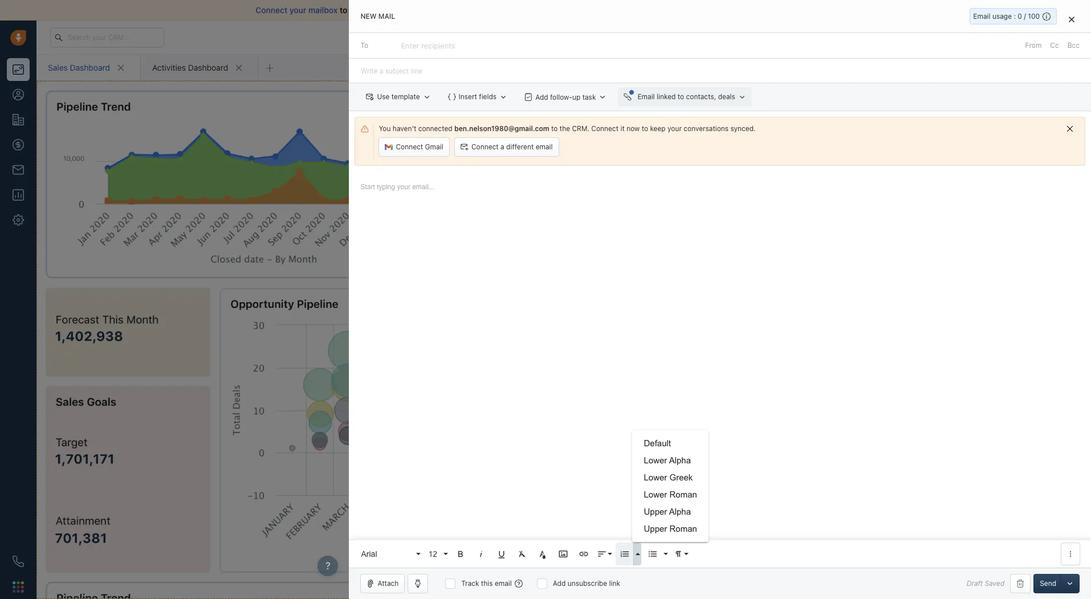 Task type: vqa. For each thing, say whether or not it's contained in the screenshot.
Previous value
no



Task type: describe. For each thing, give the bounding box(es) containing it.
connect your mailbox link
[[256, 5, 340, 15]]

email usage : 0 / 100
[[974, 12, 1041, 21]]

add unsubscribe link
[[553, 580, 621, 588]]

of
[[521, 5, 529, 15]]

close image
[[1070, 16, 1075, 23]]

attach
[[378, 580, 399, 588]]

12 button
[[425, 543, 450, 566]]

draft
[[967, 580, 984, 588]]

connected
[[419, 124, 453, 133]]

upper alpha
[[644, 507, 691, 517]]

new mail
[[361, 12, 395, 21]]

email for email usage : 0 / 100
[[974, 12, 991, 21]]

data.
[[636, 91, 652, 100]]

roman for lower roman
[[670, 490, 698, 500]]

insert fields
[[459, 92, 497, 101]]

phone image
[[13, 556, 24, 568]]

attach button
[[361, 574, 405, 594]]

insert
[[459, 92, 477, 101]]

12
[[429, 550, 438, 559]]

1 vertical spatial your
[[668, 124, 682, 133]]

Enter recipients text field
[[401, 37, 458, 55]]

lower alpha
[[644, 456, 691, 466]]

alpha for upper alpha
[[670, 507, 691, 517]]

keep
[[651, 124, 666, 133]]

linked
[[657, 92, 676, 101]]

0 vertical spatial email
[[531, 5, 551, 15]]

for
[[611, 91, 620, 100]]

conversations
[[684, 124, 729, 133]]

send button
[[1034, 574, 1063, 594]]

a inside 'button'
[[501, 143, 505, 151]]

way
[[484, 5, 499, 15]]

and
[[432, 5, 446, 15]]

report.
[[558, 91, 579, 100]]

lower roman link
[[633, 487, 709, 504]]

connect a different email button
[[455, 138, 559, 157]]

cc
[[1051, 41, 1060, 50]]

contacts,
[[687, 92, 717, 101]]

improve
[[350, 5, 380, 15]]

this is a sample report. dismiss for real data.
[[504, 91, 652, 100]]

connect your mailbox to improve deliverability and enable 2-way sync of email conversations.
[[256, 5, 608, 15]]

mail
[[379, 12, 395, 21]]

crm.
[[572, 124, 590, 133]]

deliverability
[[382, 5, 430, 15]]

upper roman
[[644, 524, 698, 534]]

you
[[379, 124, 391, 133]]

explore plans link
[[870, 30, 927, 44]]

to right mailbox
[[340, 5, 348, 15]]

up
[[573, 93, 581, 101]]

connect gmail
[[396, 143, 444, 151]]

from
[[1026, 41, 1042, 50]]

connect for connect gmail
[[396, 143, 423, 151]]

enable
[[449, 5, 474, 15]]

fields
[[479, 92, 497, 101]]

email linked to contacts, deals button
[[619, 87, 752, 107]]

usage
[[993, 12, 1013, 21]]

track
[[462, 580, 479, 588]]

0 horizontal spatial your
[[290, 5, 307, 15]]

:
[[1015, 12, 1017, 21]]

draft saved
[[967, 580, 1005, 588]]

new
[[361, 12, 377, 21]]

greek
[[670, 473, 693, 483]]

lower greek
[[644, 473, 693, 483]]

lower for lower alpha
[[644, 456, 668, 466]]

upper roman link
[[633, 521, 709, 538]]

arial
[[361, 550, 377, 559]]

use template
[[377, 92, 420, 101]]

sync
[[501, 5, 519, 15]]

/
[[1025, 12, 1027, 21]]

sales dashboard
[[48, 62, 110, 72]]

arial button
[[357, 543, 422, 566]]

real
[[622, 91, 634, 100]]

connect for connect your mailbox to improve deliverability and enable 2-way sync of email conversations.
[[256, 5, 288, 15]]

explore plans
[[876, 33, 921, 41]]

email inside 'button'
[[536, 143, 553, 151]]

you haven't connected ben.nelson1980@gmail.com to the crm. connect it now to keep your conversations synced.
[[379, 124, 756, 133]]

synced.
[[731, 124, 756, 133]]

sample
[[533, 91, 556, 100]]

plans
[[903, 33, 921, 41]]

is
[[520, 91, 525, 100]]

upper for upper alpha
[[644, 507, 668, 517]]

2-
[[476, 5, 484, 15]]

send
[[1041, 580, 1057, 588]]

use
[[377, 92, 390, 101]]

freshworks switcher image
[[13, 582, 24, 593]]



Task type: locate. For each thing, give the bounding box(es) containing it.
roman down greek
[[670, 490, 698, 500]]

add left the "follow-"
[[536, 93, 549, 101]]

connect inside button
[[396, 143, 423, 151]]

roman
[[670, 490, 698, 500], [670, 524, 698, 534]]

1 lower from the top
[[644, 456, 668, 466]]

lower down "lower alpha"
[[644, 473, 668, 483]]

connect down haven't
[[396, 143, 423, 151]]

2 dashboard from the left
[[188, 62, 228, 72]]

alpha for lower alpha
[[670, 456, 691, 466]]

application
[[349, 172, 1092, 568]]

0 vertical spatial your
[[290, 5, 307, 15]]

100
[[1029, 12, 1041, 21]]

italic (⌘i) image
[[477, 549, 487, 560]]

connect left it
[[592, 124, 619, 133]]

ben.nelson1980@gmail.com
[[455, 124, 550, 133]]

deals
[[719, 92, 736, 101]]

0 vertical spatial email
[[974, 12, 991, 21]]

connect inside 'button'
[[472, 143, 499, 151]]

bold (⌘b) image
[[456, 549, 466, 560]]

alpha down lower roman link
[[670, 507, 691, 517]]

3 lower from the top
[[644, 490, 668, 500]]

1 horizontal spatial your
[[668, 124, 682, 133]]

email right of
[[531, 5, 551, 15]]

1 upper from the top
[[644, 507, 668, 517]]

what's new image
[[1009, 34, 1017, 42]]

template
[[392, 92, 420, 101]]

dashboard for sales dashboard
[[70, 62, 110, 72]]

add follow-up task
[[536, 93, 596, 101]]

lower
[[644, 456, 668, 466], [644, 473, 668, 483], [644, 490, 668, 500]]

to inside button
[[678, 92, 685, 101]]

lower alpha link
[[633, 452, 709, 470]]

activities dashboard
[[152, 62, 228, 72]]

your left mailbox
[[290, 5, 307, 15]]

1 vertical spatial add
[[553, 580, 566, 588]]

your
[[290, 5, 307, 15], [668, 124, 682, 133]]

email right "real"
[[638, 92, 655, 101]]

a
[[527, 91, 531, 100], [501, 143, 505, 151]]

lower roman
[[644, 490, 698, 500]]

insert fields button
[[442, 87, 514, 107]]

add follow-up task button
[[519, 87, 613, 107], [519, 87, 613, 107]]

now
[[627, 124, 640, 133]]

roman for upper roman
[[670, 524, 698, 534]]

0 vertical spatial a
[[527, 91, 531, 100]]

link
[[610, 580, 621, 588]]

Write a subject line text field
[[349, 59, 1092, 83]]

roman down the upper alpha link
[[670, 524, 698, 534]]

to right now
[[642, 124, 649, 133]]

default link
[[633, 435, 709, 452]]

connect a different email
[[472, 143, 553, 151]]

alpha
[[670, 456, 691, 466], [670, 507, 691, 517]]

1 alpha from the top
[[670, 456, 691, 466]]

dialog containing default
[[349, 0, 1092, 600]]

mailbox
[[309, 5, 338, 15]]

1 roman from the top
[[670, 490, 698, 500]]

send email image
[[979, 32, 987, 42]]

explore
[[876, 33, 901, 41]]

upper down lower roman link
[[644, 507, 668, 517]]

lower for lower greek
[[644, 473, 668, 483]]

activities
[[152, 62, 186, 72]]

upper alpha link
[[633, 504, 709, 521]]

lower for lower roman
[[644, 490, 668, 500]]

a left different
[[501, 143, 505, 151]]

0 horizontal spatial email
[[638, 92, 655, 101]]

your right keep
[[668, 124, 682, 133]]

0 vertical spatial add
[[536, 93, 549, 101]]

it
[[621, 124, 625, 133]]

email
[[974, 12, 991, 21], [638, 92, 655, 101]]

dashboard for activities dashboard
[[188, 62, 228, 72]]

upper down upper alpha at right
[[644, 524, 668, 534]]

1 horizontal spatial dashboard
[[188, 62, 228, 72]]

2 vertical spatial email
[[495, 580, 512, 588]]

email inside email linked to contacts, deals button
[[638, 92, 655, 101]]

use template button
[[361, 87, 437, 107]]

1 vertical spatial upper
[[644, 524, 668, 534]]

connect gmail button
[[379, 138, 450, 157]]

different
[[507, 143, 534, 151]]

0 horizontal spatial a
[[501, 143, 505, 151]]

task
[[583, 93, 596, 101]]

email
[[531, 5, 551, 15], [536, 143, 553, 151], [495, 580, 512, 588]]

haven't
[[393, 124, 417, 133]]

add left unsubscribe
[[553, 580, 566, 588]]

connect left mailbox
[[256, 5, 288, 15]]

default
[[644, 439, 671, 448]]

lower up upper alpha at right
[[644, 490, 668, 500]]

follow-
[[551, 93, 573, 101]]

track this email
[[462, 580, 512, 588]]

1 vertical spatial roman
[[670, 524, 698, 534]]

sales
[[48, 62, 68, 72]]

add for add follow-up task
[[536, 93, 549, 101]]

connect
[[256, 5, 288, 15], [592, 124, 619, 133], [396, 143, 423, 151], [472, 143, 499, 151]]

0 vertical spatial alpha
[[670, 456, 691, 466]]

dashboard
[[70, 62, 110, 72], [188, 62, 228, 72]]

alpha up greek
[[670, 456, 691, 466]]

dismiss
[[583, 91, 608, 100]]

0 vertical spatial roman
[[670, 490, 698, 500]]

dismiss button
[[579, 90, 611, 101]]

bcc
[[1068, 41, 1081, 50]]

connect down ben.nelson1980@gmail.com
[[472, 143, 499, 151]]

more misc image
[[1066, 549, 1077, 560]]

2 roman from the top
[[670, 524, 698, 534]]

2 vertical spatial lower
[[644, 490, 668, 500]]

upper
[[644, 507, 668, 517], [644, 524, 668, 534]]

email right different
[[536, 143, 553, 151]]

phone element
[[7, 551, 30, 573]]

upper for upper roman
[[644, 524, 668, 534]]

add for add unsubscribe link
[[553, 580, 566, 588]]

0 vertical spatial lower
[[644, 456, 668, 466]]

0 horizontal spatial add
[[536, 93, 549, 101]]

2 alpha from the top
[[670, 507, 691, 517]]

0 vertical spatial upper
[[644, 507, 668, 517]]

to right linked on the top right of page
[[678, 92, 685, 101]]

to
[[340, 5, 348, 15], [678, 92, 685, 101], [552, 124, 558, 133], [642, 124, 649, 133]]

1 horizontal spatial a
[[527, 91, 531, 100]]

email for email linked to contacts, deals
[[638, 92, 655, 101]]

conversations.
[[553, 5, 608, 15]]

0
[[1019, 12, 1023, 21]]

lower greek link
[[633, 470, 709, 487]]

dialog
[[349, 0, 1092, 600]]

unsubscribe
[[568, 580, 608, 588]]

1 vertical spatial alpha
[[670, 507, 691, 517]]

application containing default
[[349, 172, 1092, 568]]

this
[[504, 91, 518, 100]]

email right this
[[495, 580, 512, 588]]

the
[[560, 124, 571, 133]]

1 vertical spatial lower
[[644, 473, 668, 483]]

connect for connect a different email
[[472, 143, 499, 151]]

2 upper from the top
[[644, 524, 668, 534]]

gmail
[[425, 143, 444, 151]]

a right is
[[527, 91, 531, 100]]

add
[[536, 93, 549, 101], [553, 580, 566, 588]]

1 vertical spatial a
[[501, 143, 505, 151]]

saved
[[986, 580, 1005, 588]]

dashboard right "sales"
[[70, 62, 110, 72]]

to
[[361, 41, 369, 50]]

clear formatting image
[[518, 549, 528, 560]]

email linked to contacts, deals
[[638, 92, 736, 101]]

2 lower from the top
[[644, 473, 668, 483]]

1 vertical spatial email
[[638, 92, 655, 101]]

1 horizontal spatial add
[[553, 580, 566, 588]]

to left 'the'
[[552, 124, 558, 133]]

lower down default
[[644, 456, 668, 466]]

1 vertical spatial email
[[536, 143, 553, 151]]

email left usage
[[974, 12, 991, 21]]

1 horizontal spatial email
[[974, 12, 991, 21]]

1 dashboard from the left
[[70, 62, 110, 72]]

0 horizontal spatial dashboard
[[70, 62, 110, 72]]

dashboard right activities
[[188, 62, 228, 72]]

Search your CRM... text field
[[50, 28, 164, 47]]



